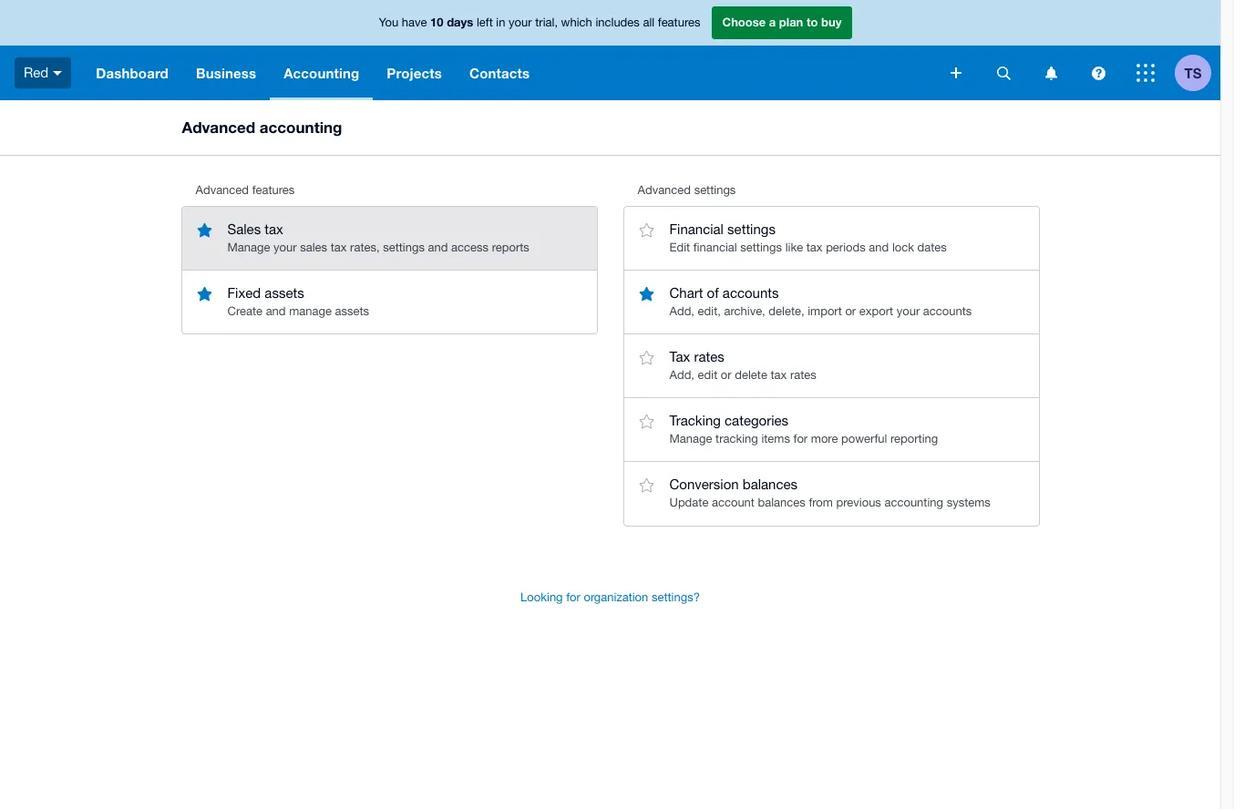 Task type: locate. For each thing, give the bounding box(es) containing it.
more
[[811, 432, 838, 446]]

reports
[[492, 240, 530, 254]]

tax right sales at the left top of page
[[265, 222, 283, 237]]

1 horizontal spatial rates
[[790, 368, 817, 382]]

1 vertical spatial accounting
[[885, 496, 944, 510]]

your inside chart of accounts add, edit, archive, delete, import or export your accounts
[[897, 304, 920, 318]]

advanced
[[182, 118, 255, 137], [196, 183, 249, 197], [638, 183, 691, 197]]

manage inside tracking categories manage tracking items for more powerful reporting
[[670, 432, 712, 446]]

features
[[658, 16, 701, 29], [252, 183, 295, 197]]

fixed
[[227, 285, 261, 301]]

settings
[[694, 183, 736, 197], [728, 222, 776, 237], [383, 240, 425, 254], [741, 240, 782, 254]]

0 horizontal spatial rates
[[694, 349, 725, 365]]

assets right manage at left top
[[335, 304, 369, 318]]

financial
[[694, 240, 737, 254]]

manage inside sales tax manage your sales tax rates, settings and access reports
[[227, 240, 270, 254]]

rates right delete
[[790, 368, 817, 382]]

red button
[[0, 46, 82, 100]]

advanced up sales at the left top of page
[[196, 183, 249, 197]]

chart
[[670, 285, 703, 301]]

and inside sales tax manage your sales tax rates, settings and access reports
[[428, 240, 448, 254]]

0 horizontal spatial or
[[721, 368, 732, 382]]

and right create
[[266, 304, 286, 318]]

0 horizontal spatial and
[[266, 304, 286, 318]]

assets up manage at left top
[[265, 285, 304, 301]]

accounting button
[[270, 46, 373, 100]]

your inside you have 10 days left in your trial, which includes all features
[[509, 16, 532, 29]]

or left export
[[845, 304, 856, 318]]

your right in
[[509, 16, 532, 29]]

rates,
[[350, 240, 380, 254]]

or
[[845, 304, 856, 318], [721, 368, 732, 382]]

or inside tax rates add, edit or delete tax rates
[[721, 368, 732, 382]]

1 vertical spatial or
[[721, 368, 732, 382]]

your
[[509, 16, 532, 29], [274, 240, 297, 254], [897, 304, 920, 318]]

tax inside the financial settings edit financial settings like tax periods and lock dates
[[807, 240, 823, 254]]

2 add, from the top
[[670, 368, 695, 382]]

like
[[786, 240, 803, 254]]

2 vertical spatial your
[[897, 304, 920, 318]]

accounts up archive,
[[723, 285, 779, 301]]

projects
[[387, 65, 442, 81]]

and for sales tax
[[428, 240, 448, 254]]

svg image
[[1045, 66, 1057, 80], [53, 71, 62, 75]]

manage down sales at the left top of page
[[227, 240, 270, 254]]

add, down tax
[[670, 368, 695, 382]]

sales
[[300, 240, 327, 254]]

tax
[[670, 349, 690, 365]]

and inside "fixed assets create and manage assets"
[[266, 304, 286, 318]]

and left lock
[[869, 240, 889, 254]]

fixed assets create and manage assets
[[227, 285, 369, 318]]

tax right like
[[807, 240, 823, 254]]

for
[[794, 432, 808, 446], [566, 590, 581, 604]]

0 horizontal spatial manage
[[227, 240, 270, 254]]

you have 10 days left in your trial, which includes all features
[[379, 15, 701, 29]]

tax rates add, edit or delete tax rates
[[670, 349, 817, 382]]

business button
[[182, 46, 270, 100]]

0 horizontal spatial your
[[274, 240, 297, 254]]

tax
[[265, 222, 283, 237], [331, 240, 347, 254], [807, 240, 823, 254], [771, 368, 787, 382]]

advanced down business
[[182, 118, 255, 137]]

red
[[24, 65, 49, 80]]

and left "access" on the top left of page
[[428, 240, 448, 254]]

advanced for advanced features
[[196, 183, 249, 197]]

1 vertical spatial manage
[[670, 432, 712, 446]]

rates
[[694, 349, 725, 365], [790, 368, 817, 382]]

1 vertical spatial accounts
[[923, 304, 972, 318]]

1 horizontal spatial your
[[509, 16, 532, 29]]

edit
[[698, 368, 718, 382]]

which
[[561, 16, 592, 29]]

projects button
[[373, 46, 456, 100]]

1 horizontal spatial manage
[[670, 432, 712, 446]]

contacts button
[[456, 46, 544, 100]]

update
[[670, 496, 709, 510]]

1 vertical spatial for
[[566, 590, 581, 604]]

1 vertical spatial rates
[[790, 368, 817, 382]]

add, inside tax rates add, edit or delete tax rates
[[670, 368, 695, 382]]

svg image
[[1137, 64, 1155, 82], [997, 66, 1011, 80], [1092, 66, 1105, 80], [951, 67, 962, 78]]

1 add, from the top
[[670, 304, 695, 318]]

accounting down accounting popup button
[[260, 118, 342, 137]]

looking for organization settings? link
[[507, 580, 714, 617]]

to
[[807, 15, 818, 29]]

add, down the chart
[[670, 304, 695, 318]]

includes
[[596, 16, 640, 29]]

for left more
[[794, 432, 808, 446]]

contacts
[[470, 65, 530, 81]]

you
[[379, 16, 399, 29]]

0 vertical spatial manage
[[227, 240, 270, 254]]

rates up edit
[[694, 349, 725, 365]]

left
[[477, 16, 493, 29]]

manage down tracking at the right bottom of page
[[670, 432, 712, 446]]

categories
[[725, 413, 789, 429]]

manage
[[289, 304, 332, 318]]

tax right delete
[[771, 368, 787, 382]]

export
[[860, 304, 894, 318]]

2 horizontal spatial and
[[869, 240, 889, 254]]

2 horizontal spatial your
[[897, 304, 920, 318]]

plan
[[779, 15, 804, 29]]

1 vertical spatial your
[[274, 240, 297, 254]]

add, inside chart of accounts add, edit, archive, delete, import or export your accounts
[[670, 304, 695, 318]]

0 horizontal spatial features
[[252, 183, 295, 197]]

0 horizontal spatial accounts
[[723, 285, 779, 301]]

1 horizontal spatial for
[[794, 432, 808, 446]]

1 horizontal spatial and
[[428, 240, 448, 254]]

accounts
[[723, 285, 779, 301], [923, 304, 972, 318]]

banner
[[0, 0, 1221, 100]]

balances up "account"
[[743, 477, 798, 493]]

0 vertical spatial or
[[845, 304, 856, 318]]

create
[[227, 304, 263, 318]]

accounts down dates
[[923, 304, 972, 318]]

for right looking
[[566, 590, 581, 604]]

dashboard
[[96, 65, 169, 81]]

features up sales at the left top of page
[[252, 183, 295, 197]]

your right export
[[897, 304, 920, 318]]

accounting left systems
[[885, 496, 944, 510]]

add,
[[670, 304, 695, 318], [670, 368, 695, 382]]

10
[[430, 15, 444, 29]]

advanced accounting
[[182, 118, 342, 137]]

0 vertical spatial add,
[[670, 304, 695, 318]]

advanced for advanced settings
[[638, 183, 691, 197]]

and
[[428, 240, 448, 254], [869, 240, 889, 254], [266, 304, 286, 318]]

balances
[[743, 477, 798, 493], [758, 496, 806, 510]]

and inside the financial settings edit financial settings like tax periods and lock dates
[[869, 240, 889, 254]]

1 vertical spatial add,
[[670, 368, 695, 382]]

chart of accounts add, edit, archive, delete, import or export your accounts
[[670, 285, 972, 318]]

1 horizontal spatial features
[[658, 16, 701, 29]]

0 horizontal spatial for
[[566, 590, 581, 604]]

delete,
[[769, 304, 805, 318]]

from
[[809, 496, 833, 510]]

manage for tracking
[[670, 432, 712, 446]]

looking
[[521, 590, 563, 604]]

conversion balances update account balances from previous accounting systems
[[670, 477, 991, 510]]

advanced up financial
[[638, 183, 691, 197]]

or right edit
[[721, 368, 732, 382]]

features right all
[[658, 16, 701, 29]]

0 vertical spatial for
[[794, 432, 808, 446]]

1 horizontal spatial assets
[[335, 304, 369, 318]]

dates
[[918, 240, 947, 254]]

0 vertical spatial your
[[509, 16, 532, 29]]

manage
[[227, 240, 270, 254], [670, 432, 712, 446]]

0 horizontal spatial assets
[[265, 285, 304, 301]]

0 horizontal spatial svg image
[[53, 71, 62, 75]]

accounting
[[260, 118, 342, 137], [885, 496, 944, 510]]

your left sales
[[274, 240, 297, 254]]

items
[[762, 432, 790, 446]]

0 vertical spatial features
[[658, 16, 701, 29]]

1 horizontal spatial accounting
[[885, 496, 944, 510]]

manage for sales
[[227, 240, 270, 254]]

periods
[[826, 240, 866, 254]]

0 vertical spatial rates
[[694, 349, 725, 365]]

0 vertical spatial accounting
[[260, 118, 342, 137]]

tracking
[[716, 432, 758, 446]]

assets
[[265, 285, 304, 301], [335, 304, 369, 318]]

1 horizontal spatial or
[[845, 304, 856, 318]]

balances left from
[[758, 496, 806, 510]]



Task type: describe. For each thing, give the bounding box(es) containing it.
for inside tracking categories manage tracking items for more powerful reporting
[[794, 432, 808, 446]]

conversion
[[670, 477, 739, 493]]

delete
[[735, 368, 768, 382]]

systems
[[947, 496, 991, 510]]

powerful
[[842, 432, 887, 446]]

advanced for advanced accounting
[[182, 118, 255, 137]]

import
[[808, 304, 842, 318]]

account
[[712, 496, 755, 510]]

ts button
[[1175, 46, 1221, 100]]

access
[[451, 240, 489, 254]]

1 horizontal spatial accounts
[[923, 304, 972, 318]]

tracking
[[670, 413, 721, 429]]

settings inside sales tax manage your sales tax rates, settings and access reports
[[383, 240, 425, 254]]

or inside chart of accounts add, edit, archive, delete, import or export your accounts
[[845, 304, 856, 318]]

banner containing ts
[[0, 0, 1221, 100]]

of
[[707, 285, 719, 301]]

edit
[[670, 240, 690, 254]]

1 vertical spatial features
[[252, 183, 295, 197]]

a
[[769, 15, 776, 29]]

tax inside tax rates add, edit or delete tax rates
[[771, 368, 787, 382]]

have
[[402, 16, 427, 29]]

previous
[[836, 496, 881, 510]]

edit,
[[698, 304, 721, 318]]

accounting
[[284, 65, 359, 81]]

dashboard link
[[82, 46, 182, 100]]

your inside sales tax manage your sales tax rates, settings and access reports
[[274, 240, 297, 254]]

reporting
[[891, 432, 938, 446]]

sales
[[227, 222, 261, 237]]

in
[[496, 16, 505, 29]]

archive,
[[724, 304, 766, 318]]

ts
[[1185, 64, 1202, 81]]

features inside you have 10 days left in your trial, which includes all features
[[658, 16, 701, 29]]

choose a plan to buy
[[723, 15, 842, 29]]

trial,
[[535, 16, 558, 29]]

advanced settings
[[638, 183, 736, 197]]

and for financial settings
[[869, 240, 889, 254]]

svg image inside "red" popup button
[[53, 71, 62, 75]]

accounting inside the conversion balances update account balances from previous accounting systems
[[885, 496, 944, 510]]

settings?
[[652, 590, 700, 604]]

advanced features
[[196, 183, 295, 197]]

tracking categories manage tracking items for more powerful reporting
[[670, 413, 938, 446]]

1 horizontal spatial svg image
[[1045, 66, 1057, 80]]

sales tax manage your sales tax rates, settings and access reports
[[227, 222, 530, 254]]

buy
[[821, 15, 842, 29]]

days
[[447, 15, 473, 29]]

business
[[196, 65, 256, 81]]

organization
[[584, 590, 648, 604]]

all
[[643, 16, 655, 29]]

choose
[[723, 15, 766, 29]]

1 vertical spatial balances
[[758, 496, 806, 510]]

0 vertical spatial assets
[[265, 285, 304, 301]]

tax right sales
[[331, 240, 347, 254]]

1 vertical spatial assets
[[335, 304, 369, 318]]

financial settings edit financial settings like tax periods and lock dates
[[670, 222, 947, 254]]

0 vertical spatial balances
[[743, 477, 798, 493]]

0 horizontal spatial accounting
[[260, 118, 342, 137]]

financial
[[670, 222, 724, 237]]

looking for organization settings?
[[521, 590, 700, 604]]

0 vertical spatial accounts
[[723, 285, 779, 301]]

lock
[[892, 240, 914, 254]]



Task type: vqa. For each thing, say whether or not it's contained in the screenshot.
the Expense claims
no



